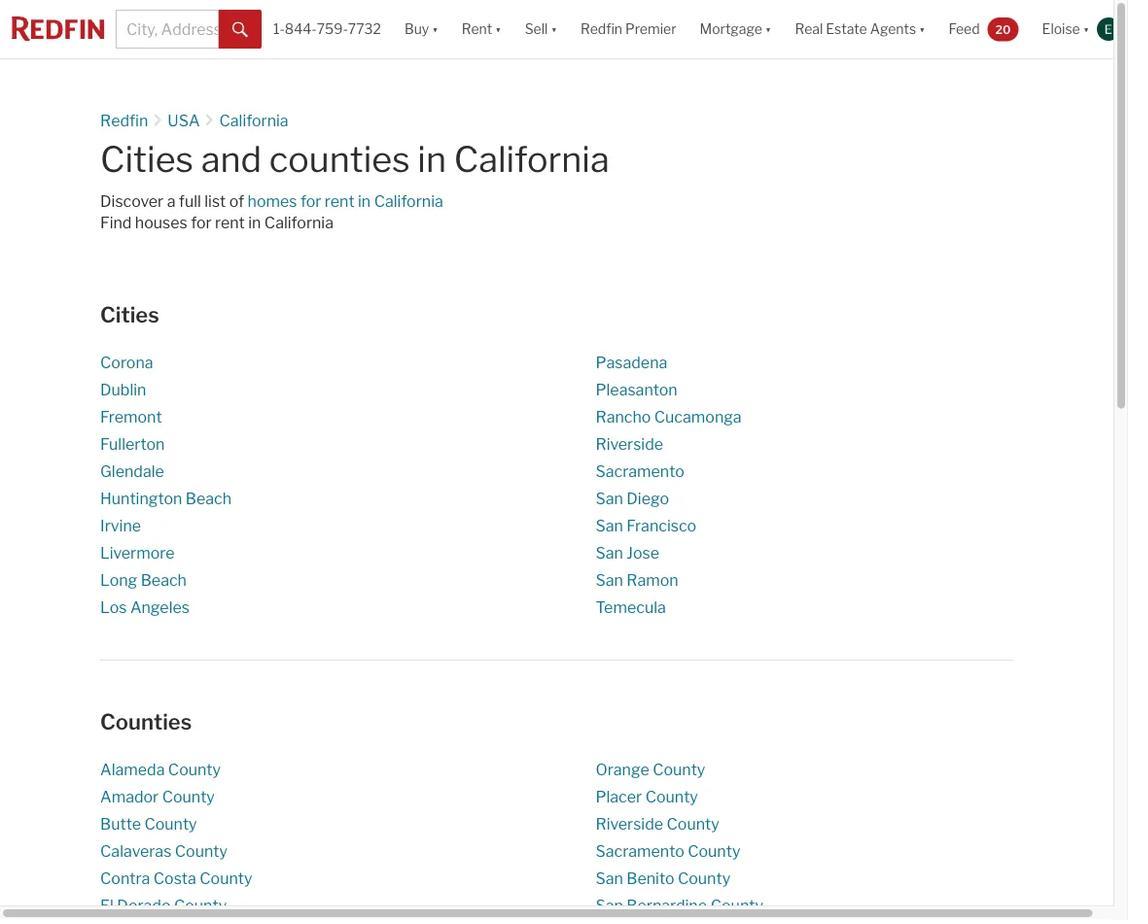 Task type: vqa. For each thing, say whether or not it's contained in the screenshot.
REDFIN AGENT for Heather Crawford
no



Task type: describe. For each thing, give the bounding box(es) containing it.
759-
[[317, 21, 348, 37]]

0 vertical spatial rent
[[325, 192, 355, 211]]

costa
[[153, 869, 196, 888]]

7732
[[348, 21, 381, 37]]

angeles
[[130, 598, 190, 617]]

county up placer county link
[[653, 760, 705, 779]]

placer
[[596, 788, 642, 807]]

alameda
[[100, 760, 165, 779]]

mortgage ▾
[[700, 21, 772, 37]]

counties
[[100, 709, 192, 735]]

san bernardino county link
[[596, 897, 763, 916]]

county down alameda county link
[[162, 788, 215, 807]]

real
[[795, 21, 823, 37]]

orange county link
[[596, 760, 705, 779]]

san benito county link
[[596, 869, 730, 888]]

sell
[[525, 21, 548, 37]]

20
[[995, 22, 1011, 36]]

redfin link
[[100, 111, 148, 130]]

real estate agents ▾
[[795, 21, 925, 37]]

2 san from the top
[[596, 516, 623, 535]]

riverside county link
[[596, 815, 719, 834]]

livermore link
[[100, 543, 175, 562]]

buy ▾
[[404, 21, 438, 37]]

amador
[[100, 788, 159, 807]]

fullerton link
[[100, 434, 165, 453]]

butte
[[100, 815, 141, 834]]

pasadena pleasanton rancho cucamonga riverside sacramento san diego san francisco san jose san ramon temecula
[[596, 353, 742, 617]]

placer county link
[[596, 788, 698, 807]]

corona link
[[100, 353, 153, 372]]

rent ▾ button
[[450, 0, 513, 58]]

discover
[[100, 192, 164, 211]]

rent ▾ button
[[462, 0, 501, 58]]

1 vertical spatial for
[[191, 213, 212, 232]]

calaveras
[[100, 842, 171, 861]]

county down contra costa county link
[[174, 897, 227, 916]]

5 san from the top
[[596, 869, 623, 888]]

houses
[[135, 213, 187, 232]]

san francisco link
[[596, 516, 696, 535]]

▾ for buy ▾
[[432, 21, 438, 37]]

of
[[229, 192, 244, 211]]

sell ▾ button
[[513, 0, 569, 58]]

county up riverside county link
[[645, 788, 698, 807]]

el
[[100, 897, 114, 916]]

list
[[204, 192, 226, 211]]

benito
[[627, 869, 674, 888]]

rancho
[[596, 407, 651, 426]]

diego
[[627, 489, 669, 508]]

temecula link
[[596, 598, 666, 617]]

contra
[[100, 869, 150, 888]]

mortgage ▾ button
[[700, 0, 772, 58]]

5 ▾ from the left
[[919, 21, 925, 37]]

los angeles link
[[100, 598, 190, 617]]

bernardino
[[627, 897, 707, 916]]

estate
[[826, 21, 867, 37]]

a
[[167, 192, 175, 211]]

irvine
[[100, 516, 141, 535]]

county up sacramento county link
[[667, 815, 719, 834]]

real estate agents ▾ link
[[795, 0, 925, 58]]

mortgage
[[700, 21, 762, 37]]

4 san from the top
[[596, 571, 623, 590]]

sacramento inside pasadena pleasanton rancho cucamonga riverside sacramento san diego san francisco san jose san ramon temecula
[[596, 462, 684, 481]]

sell ▾ button
[[525, 0, 557, 58]]

cucamonga
[[654, 407, 742, 426]]

corona dublin fremont fullerton glendale huntington beach irvine livermore long beach los angeles
[[100, 353, 231, 617]]

user photo image
[[1097, 18, 1120, 41]]

buy ▾ button
[[404, 0, 438, 58]]

full
[[179, 192, 201, 211]]

rancho cucamonga link
[[596, 407, 742, 426]]

sacramento link
[[596, 462, 684, 481]]

huntington beach link
[[100, 489, 231, 508]]

▾ for eloise ▾
[[1083, 21, 1089, 37]]

huntington
[[100, 489, 182, 508]]

3 san from the top
[[596, 543, 623, 562]]

discover a full list of homes for rent in california find houses for rent in california
[[100, 192, 443, 232]]

pleasanton
[[596, 380, 677, 399]]

county right costa
[[200, 869, 252, 888]]

francisco
[[627, 516, 696, 535]]

1-844-759-7732
[[273, 21, 381, 37]]

1-844-759-7732 link
[[273, 21, 381, 37]]

pasadena link
[[596, 353, 667, 372]]

eloise
[[1042, 21, 1080, 37]]



Task type: locate. For each thing, give the bounding box(es) containing it.
0 horizontal spatial redfin
[[100, 111, 148, 130]]

glendale
[[100, 462, 164, 481]]

1 vertical spatial in
[[358, 192, 371, 211]]

1 horizontal spatial in
[[358, 192, 371, 211]]

1 vertical spatial cities
[[100, 301, 159, 328]]

rent down of
[[215, 213, 245, 232]]

riverside for rancho
[[596, 434, 663, 453]]

buy
[[404, 21, 429, 37]]

for
[[300, 192, 321, 211], [191, 213, 212, 232]]

butte county link
[[100, 815, 197, 834]]

redfin left premier at right top
[[580, 21, 622, 37]]

and
[[201, 138, 262, 180]]

cities down "redfin" link
[[100, 138, 194, 180]]

cities for cities and counties in california
[[100, 138, 194, 180]]

0 vertical spatial sacramento
[[596, 462, 684, 481]]

cities up corona
[[100, 301, 159, 328]]

sacramento county link
[[596, 842, 740, 861]]

sell ▾
[[525, 21, 557, 37]]

eloise ▾
[[1042, 21, 1089, 37]]

agents
[[870, 21, 916, 37]]

irvine link
[[100, 516, 141, 535]]

beach up the angeles
[[141, 571, 187, 590]]

temecula
[[596, 598, 666, 617]]

0 horizontal spatial in
[[248, 213, 261, 232]]

county up san benito county link
[[688, 842, 740, 861]]

dublin link
[[100, 380, 146, 399]]

▾ for sell ▾
[[551, 21, 557, 37]]

1 vertical spatial sacramento
[[596, 842, 684, 861]]

dorado
[[117, 897, 171, 916]]

6 san from the top
[[596, 897, 623, 916]]

▾ right sell
[[551, 21, 557, 37]]

alameda county amador county butte county calaveras county contra costa county el dorado county
[[100, 760, 252, 916]]

4 ▾ from the left
[[765, 21, 772, 37]]

▾
[[432, 21, 438, 37], [495, 21, 501, 37], [551, 21, 557, 37], [765, 21, 772, 37], [919, 21, 925, 37], [1083, 21, 1089, 37]]

cities for cities
[[100, 301, 159, 328]]

san ramon link
[[596, 571, 678, 590]]

riverside down 'placer'
[[596, 815, 663, 834]]

glendale link
[[100, 462, 164, 481]]

rent
[[462, 21, 492, 37]]

redfin premier button
[[569, 0, 688, 58]]

2 cities from the top
[[100, 301, 159, 328]]

▾ right agents
[[919, 21, 925, 37]]

orange county placer county riverside county sacramento county san benito county san bernardino county
[[596, 760, 763, 916]]

1-
[[273, 21, 285, 37]]

2 horizontal spatial in
[[418, 138, 446, 180]]

1 san from the top
[[596, 489, 623, 508]]

▾ for rent ▾
[[495, 21, 501, 37]]

el dorado county link
[[100, 897, 227, 916]]

2 riverside from the top
[[596, 815, 663, 834]]

san left bernardino
[[596, 897, 623, 916]]

find
[[100, 213, 132, 232]]

beach right huntington on the bottom left
[[185, 489, 231, 508]]

rent ▾
[[462, 21, 501, 37]]

premier
[[625, 21, 676, 37]]

1 horizontal spatial rent
[[325, 192, 355, 211]]

6 ▾ from the left
[[1083, 21, 1089, 37]]

sacramento inside orange county placer county riverside county sacramento county san benito county san bernardino county
[[596, 842, 684, 861]]

844-
[[285, 21, 317, 37]]

usa link
[[168, 111, 200, 130]]

amador county link
[[100, 788, 215, 807]]

3 ▾ from the left
[[551, 21, 557, 37]]

0 vertical spatial beach
[[185, 489, 231, 508]]

1 ▾ from the left
[[432, 21, 438, 37]]

county up san bernardino county link
[[678, 869, 730, 888]]

pleasanton link
[[596, 380, 677, 399]]

▾ left user photo
[[1083, 21, 1089, 37]]

redfin for redfin
[[100, 111, 148, 130]]

redfin inside "button"
[[580, 21, 622, 37]]

0 horizontal spatial for
[[191, 213, 212, 232]]

in down homes
[[248, 213, 261, 232]]

in right counties
[[418, 138, 446, 180]]

sacramento
[[596, 462, 684, 481], [596, 842, 684, 861]]

county right bernardino
[[711, 897, 763, 916]]

alameda county link
[[100, 760, 221, 779]]

mortgage ▾ button
[[688, 0, 783, 58]]

for right homes
[[300, 192, 321, 211]]

san left jose
[[596, 543, 623, 562]]

riverside link
[[596, 434, 663, 453]]

2 ▾ from the left
[[495, 21, 501, 37]]

1 vertical spatial redfin
[[100, 111, 148, 130]]

0 vertical spatial redfin
[[580, 21, 622, 37]]

1 riverside from the top
[[596, 434, 663, 453]]

cities
[[100, 138, 194, 180], [100, 301, 159, 328]]

City, Address, School, Agent, ZIP search field
[[116, 10, 219, 49]]

rent
[[325, 192, 355, 211], [215, 213, 245, 232]]

san left diego
[[596, 489, 623, 508]]

submit search image
[[232, 22, 248, 38]]

0 vertical spatial in
[[418, 138, 446, 180]]

san
[[596, 489, 623, 508], [596, 516, 623, 535], [596, 543, 623, 562], [596, 571, 623, 590], [596, 869, 623, 888], [596, 897, 623, 916]]

▾ right "buy"
[[432, 21, 438, 37]]

redfin for redfin premier
[[580, 21, 622, 37]]

calaveras county link
[[100, 842, 227, 861]]

▾ right rent
[[495, 21, 501, 37]]

san jose link
[[596, 543, 659, 562]]

0 horizontal spatial rent
[[215, 213, 245, 232]]

1 vertical spatial riverside
[[596, 815, 663, 834]]

dublin
[[100, 380, 146, 399]]

long beach link
[[100, 571, 187, 590]]

riverside for placer
[[596, 815, 663, 834]]

ramon
[[627, 571, 678, 590]]

san diego link
[[596, 489, 669, 508]]

san down san jose link
[[596, 571, 623, 590]]

county
[[168, 760, 221, 779], [653, 760, 705, 779], [162, 788, 215, 807], [645, 788, 698, 807], [144, 815, 197, 834], [667, 815, 719, 834], [175, 842, 227, 861], [688, 842, 740, 861], [200, 869, 252, 888], [678, 869, 730, 888], [174, 897, 227, 916], [711, 897, 763, 916]]

▾ for mortgage ▾
[[765, 21, 772, 37]]

1 vertical spatial rent
[[215, 213, 245, 232]]

county up contra costa county link
[[175, 842, 227, 861]]

cities and counties in california
[[100, 138, 609, 180]]

contra costa county link
[[100, 869, 252, 888]]

1 sacramento from the top
[[596, 462, 684, 481]]

in down cities and counties in california
[[358, 192, 371, 211]]

county up amador county link
[[168, 760, 221, 779]]

redfin
[[580, 21, 622, 37], [100, 111, 148, 130]]

sacramento up san diego link
[[596, 462, 684, 481]]

1 cities from the top
[[100, 138, 194, 180]]

riverside inside orange county placer county riverside county sacramento county san benito county san bernardino county
[[596, 815, 663, 834]]

riverside down the rancho
[[596, 434, 663, 453]]

0 vertical spatial riverside
[[596, 434, 663, 453]]

jose
[[627, 543, 659, 562]]

0 vertical spatial cities
[[100, 138, 194, 180]]

riverside
[[596, 434, 663, 453], [596, 815, 663, 834]]

redfin premier
[[580, 21, 676, 37]]

corona
[[100, 353, 153, 372]]

1 vertical spatial beach
[[141, 571, 187, 590]]

usa
[[168, 111, 200, 130]]

county up calaveras county link
[[144, 815, 197, 834]]

real estate agents ▾ button
[[783, 0, 937, 58]]

0 vertical spatial for
[[300, 192, 321, 211]]

1 horizontal spatial for
[[300, 192, 321, 211]]

san up san jose link
[[596, 516, 623, 535]]

california link
[[219, 111, 288, 130]]

livermore
[[100, 543, 175, 562]]

▾ right mortgage
[[765, 21, 772, 37]]

fullerton
[[100, 434, 165, 453]]

pasadena
[[596, 353, 667, 372]]

orange
[[596, 760, 649, 779]]

buy ▾ button
[[393, 0, 450, 58]]

redfin left usa link
[[100, 111, 148, 130]]

homes
[[248, 192, 297, 211]]

sacramento up 'benito' on the right of page
[[596, 842, 684, 861]]

rent down counties
[[325, 192, 355, 211]]

counties
[[269, 138, 410, 180]]

riverside inside pasadena pleasanton rancho cucamonga riverside sacramento san diego san francisco san jose san ramon temecula
[[596, 434, 663, 453]]

fremont link
[[100, 407, 162, 426]]

2 sacramento from the top
[[596, 842, 684, 861]]

2 vertical spatial in
[[248, 213, 261, 232]]

los
[[100, 598, 127, 617]]

fremont
[[100, 407, 162, 426]]

san left 'benito' on the right of page
[[596, 869, 623, 888]]

1 horizontal spatial redfin
[[580, 21, 622, 37]]

for down full at top
[[191, 213, 212, 232]]

beach
[[185, 489, 231, 508], [141, 571, 187, 590]]



